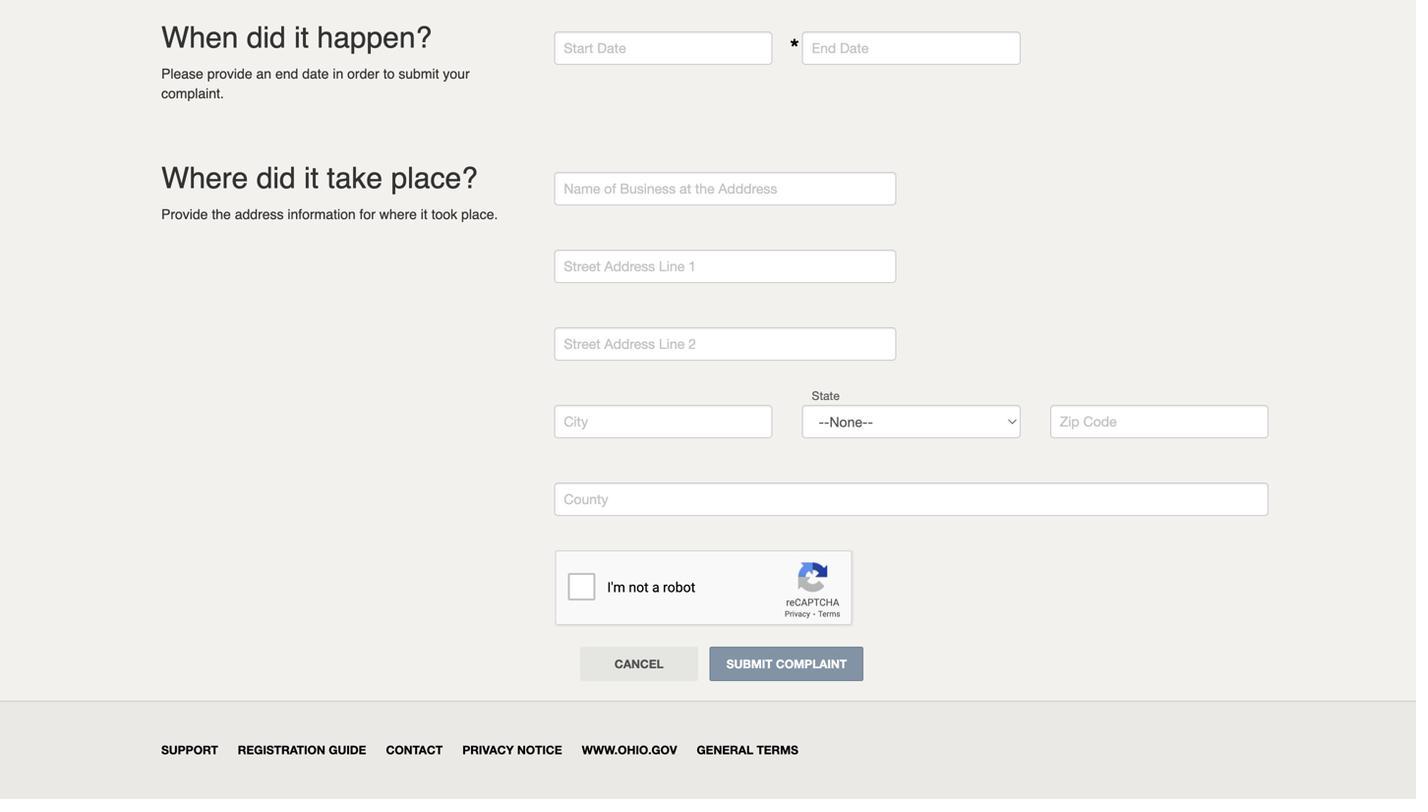 Task type: describe. For each thing, give the bounding box(es) containing it.
did for where
[[256, 161, 296, 195]]

place?
[[391, 161, 478, 195]]

street for street address line 2
[[564, 336, 601, 352]]

end
[[812, 40, 836, 56]]

notice
[[517, 744, 562, 757]]

name of business at the adddress
[[564, 180, 777, 197]]

general
[[697, 744, 753, 757]]

date
[[302, 66, 329, 82]]

registration guide
[[238, 744, 366, 757]]

contact
[[386, 744, 443, 757]]

Zip Code text field
[[1050, 405, 1269, 439]]

state
[[812, 389, 840, 403]]

where
[[161, 161, 248, 195]]

Street Address Line 2 text field
[[554, 327, 897, 361]]

order
[[347, 66, 379, 82]]

when
[[161, 21, 238, 55]]

place.
[[461, 207, 498, 222]]

county
[[564, 491, 608, 507]]

please
[[161, 66, 203, 82]]

registration
[[238, 744, 325, 757]]

end date
[[812, 40, 869, 56]]

date for end date
[[840, 40, 869, 56]]

city
[[564, 414, 588, 430]]

2
[[689, 336, 696, 352]]

name
[[564, 180, 600, 197]]

it for take
[[304, 161, 319, 195]]

where did it take place?
[[161, 161, 478, 195]]

information
[[288, 207, 356, 222]]

submit
[[399, 66, 439, 82]]

please provide an end date in order to submit your complaint.
[[161, 66, 470, 101]]

End Date text field
[[802, 31, 1021, 65]]

zip
[[1060, 414, 1080, 430]]

zip code
[[1060, 414, 1117, 430]]

1
[[689, 258, 696, 274]]

it for happen?
[[294, 21, 309, 55]]

in
[[333, 66, 343, 82]]

business
[[620, 180, 676, 197]]

2 vertical spatial it
[[421, 207, 428, 222]]

contact link
[[386, 744, 443, 757]]

provide the address information for where it took place.
[[161, 207, 498, 222]]

date for start date
[[597, 40, 626, 56]]

line for 1
[[659, 258, 685, 274]]

provide
[[207, 66, 252, 82]]

www.ohio.gov link
[[582, 744, 677, 757]]

of
[[604, 180, 616, 197]]

registration guide link
[[238, 744, 366, 757]]

address
[[235, 207, 284, 222]]

City text field
[[554, 405, 773, 439]]

guide
[[329, 744, 366, 757]]



Task type: locate. For each thing, give the bounding box(es) containing it.
privacy
[[462, 744, 514, 757]]

1 street from the top
[[564, 258, 601, 274]]

support
[[161, 744, 218, 757]]

1 date from the left
[[597, 40, 626, 56]]

2 street from the top
[[564, 336, 601, 352]]

start date
[[564, 40, 626, 56]]

street address line 2
[[564, 336, 696, 352]]

County text field
[[554, 483, 1269, 516]]

support link
[[161, 744, 218, 757]]

1 horizontal spatial date
[[840, 40, 869, 56]]

it up information
[[304, 161, 319, 195]]

your
[[443, 66, 470, 82]]

to
[[383, 66, 395, 82]]

1 line from the top
[[659, 258, 685, 274]]

did
[[247, 21, 286, 55], [256, 161, 296, 195]]

it up date
[[294, 21, 309, 55]]

did up address
[[256, 161, 296, 195]]

address for 1
[[604, 258, 655, 274]]

complaint.
[[161, 86, 224, 101]]

happen?
[[317, 21, 432, 55]]

0 horizontal spatial date
[[597, 40, 626, 56]]

start
[[564, 40, 593, 56]]

cancel
[[615, 657, 664, 671]]

1 vertical spatial it
[[304, 161, 319, 195]]

street
[[564, 258, 601, 274], [564, 336, 601, 352]]

line left 2
[[659, 336, 685, 352]]

provide
[[161, 207, 208, 222]]

Start Date text field
[[554, 31, 773, 65]]

1 vertical spatial address
[[604, 336, 655, 352]]

adddress
[[718, 180, 777, 197]]

where
[[379, 207, 417, 222]]

code
[[1083, 414, 1117, 430]]

terms
[[757, 744, 798, 757]]

line for 2
[[659, 336, 685, 352]]

the right provide
[[212, 207, 231, 222]]

address for 2
[[604, 336, 655, 352]]

street up city
[[564, 336, 601, 352]]

1 vertical spatial did
[[256, 161, 296, 195]]

date right start
[[597, 40, 626, 56]]

0 vertical spatial street
[[564, 258, 601, 274]]

end
[[275, 66, 298, 82]]

address
[[604, 258, 655, 274], [604, 336, 655, 352]]

did for when
[[247, 21, 286, 55]]

street for street address line 1
[[564, 258, 601, 274]]

0 vertical spatial address
[[604, 258, 655, 274]]

did up an
[[247, 21, 286, 55]]

the right the at
[[695, 180, 715, 197]]

Street Address Line 1 text field
[[554, 250, 897, 283]]

took
[[431, 207, 457, 222]]

street down name
[[564, 258, 601, 274]]

cancel link
[[580, 647, 698, 682]]

Name of Business at the Adddress text field
[[554, 172, 897, 206]]

1 horizontal spatial the
[[695, 180, 715, 197]]

0 vertical spatial did
[[247, 21, 286, 55]]

address left 2
[[604, 336, 655, 352]]

1 vertical spatial the
[[212, 207, 231, 222]]

0 horizontal spatial the
[[212, 207, 231, 222]]

it
[[294, 21, 309, 55], [304, 161, 319, 195], [421, 207, 428, 222]]

0 vertical spatial the
[[695, 180, 715, 197]]

when did it happen?
[[161, 21, 432, 55]]

privacy notice
[[462, 744, 562, 757]]

2 date from the left
[[840, 40, 869, 56]]

date right "end"
[[840, 40, 869, 56]]

2 line from the top
[[659, 336, 685, 352]]

date
[[597, 40, 626, 56], [840, 40, 869, 56]]

0 vertical spatial it
[[294, 21, 309, 55]]

0 vertical spatial line
[[659, 258, 685, 274]]

line left 1 on the top of the page
[[659, 258, 685, 274]]

it left took
[[421, 207, 428, 222]]

for
[[359, 207, 376, 222]]

the
[[695, 180, 715, 197], [212, 207, 231, 222]]

1 vertical spatial street
[[564, 336, 601, 352]]

line
[[659, 258, 685, 274], [659, 336, 685, 352]]

1 address from the top
[[604, 258, 655, 274]]

street address line 1
[[564, 258, 696, 274]]

1 vertical spatial line
[[659, 336, 685, 352]]

None button
[[710, 647, 864, 682]]

general terms
[[697, 744, 798, 757]]

address left 1 on the top of the page
[[604, 258, 655, 274]]

take
[[327, 161, 383, 195]]

general terms link
[[697, 744, 798, 757]]

at
[[680, 180, 691, 197]]

2 address from the top
[[604, 336, 655, 352]]

an
[[256, 66, 272, 82]]

privacy notice link
[[462, 744, 562, 757]]

www.ohio.gov
[[582, 744, 677, 757]]



Task type: vqa. For each thing, say whether or not it's contained in the screenshot.
Remove icon
no



